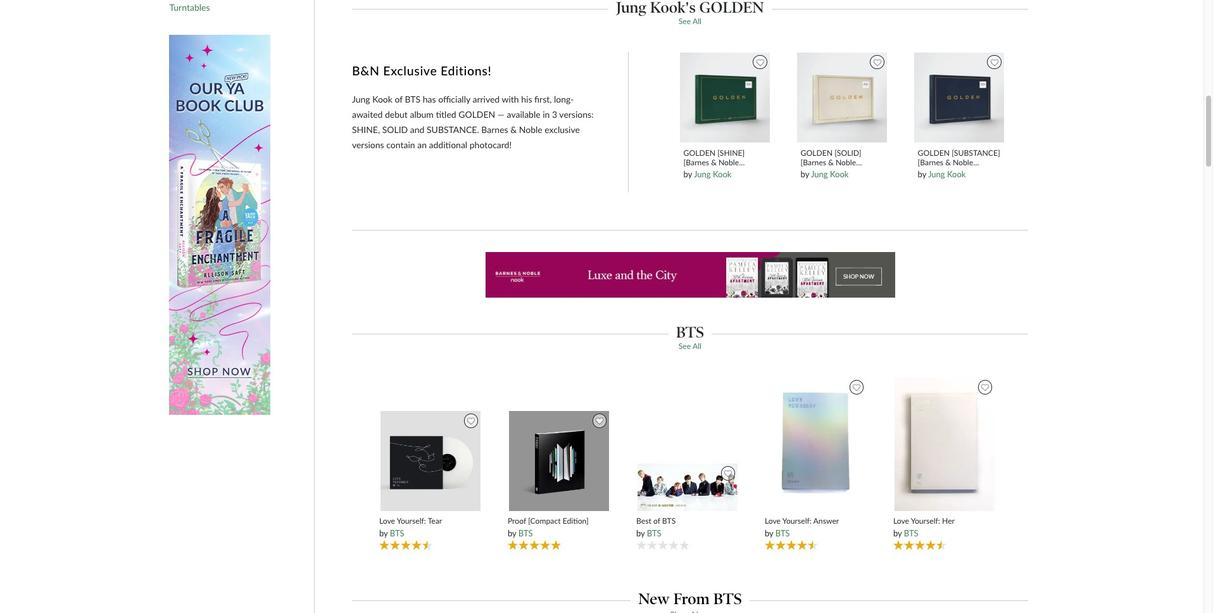 Task type: locate. For each thing, give the bounding box(es) containing it.
golden left [solid]
[[801, 148, 833, 157]]

[barnes for golden [substance] [barnes & noble exclusive]
[[918, 158, 944, 167]]

[barnes inside golden [shine] [barnes & noble exclusive]
[[684, 158, 709, 167]]

noble down [shine]
[[719, 158, 739, 167]]

and
[[410, 124, 425, 135]]

bts link down 'love yourself: her' link on the bottom right of the page
[[904, 528, 919, 538]]

love yourself: answer image
[[766, 377, 867, 512]]

golden [shine] [barnes & noble exclusive] image
[[679, 52, 771, 143]]

kook up debut
[[372, 94, 393, 105]]

noble
[[519, 124, 543, 135], [719, 158, 739, 167], [836, 158, 856, 167], [953, 158, 974, 167]]

best
[[636, 516, 652, 526]]

1 by jung kook from the left
[[684, 169, 732, 179]]

exclusive
[[383, 64, 437, 78]]

bts link down proof
[[519, 528, 533, 538]]

love yourself: tear link
[[379, 516, 482, 526]]

love inside love yourself: answer by bts
[[765, 516, 781, 526]]

[barnes
[[684, 158, 709, 167], [801, 158, 827, 167], [918, 158, 944, 167]]

proof [compact edition] image
[[509, 410, 610, 512]]

of inside best of bts by bts
[[654, 516, 660, 526]]

1 vertical spatial of
[[654, 516, 660, 526]]

golden [solid] [barnes & noble exclusive] image
[[797, 52, 888, 143]]

jung for golden [shine] [barnes & noble exclusive]
[[694, 169, 711, 179]]

0 vertical spatial of
[[395, 94, 403, 105]]

1 horizontal spatial yourself:
[[783, 516, 812, 526]]

awaited
[[352, 109, 383, 120]]

[barnes for golden [shine] [barnes & noble exclusive]
[[684, 158, 709, 167]]

by inside proof [compact edition] by bts
[[508, 528, 516, 538]]

2 yourself: from the left
[[783, 516, 812, 526]]

by inside best of bts by bts
[[636, 528, 645, 538]]

2 horizontal spatial [barnes
[[918, 158, 944, 167]]

0 vertical spatial see all link
[[679, 17, 702, 26]]

solid
[[382, 124, 408, 135]]

love inside love yourself: tear by bts
[[379, 516, 395, 526]]

noble down available
[[519, 124, 543, 135]]

yourself: inside love yourself: answer by bts
[[783, 516, 812, 526]]

golden inside golden [solid] [barnes & noble exclusive]
[[801, 148, 833, 157]]

golden [substance] [barnes & noble exclusive]
[[918, 148, 1000, 177]]

1 horizontal spatial love
[[765, 516, 781, 526]]

0 horizontal spatial [barnes
[[684, 158, 709, 167]]

&
[[511, 124, 517, 135], [711, 158, 717, 167], [829, 158, 834, 167], [946, 158, 951, 167]]

golden for golden [substance] [barnes & noble exclusive]
[[918, 148, 950, 157]]

love
[[379, 516, 395, 526], [765, 516, 781, 526], [894, 516, 909, 526]]

1 yourself: from the left
[[397, 516, 426, 526]]

see inside bts see all
[[679, 342, 691, 351]]

by jung kook down '[substance]'
[[918, 169, 966, 179]]

bts link for proof [compact edition] by bts
[[519, 528, 533, 538]]

love yourself: answer link
[[765, 516, 868, 526]]

yourself: left 'tear'
[[397, 516, 426, 526]]

2 exclusive] from the left
[[801, 167, 834, 177]]

by
[[684, 169, 692, 179], [801, 169, 809, 179], [918, 169, 927, 179], [379, 528, 388, 538], [508, 528, 516, 538], [636, 528, 645, 538], [765, 528, 774, 538], [894, 528, 902, 538]]

kook for golden [solid] [barnes & noble exclusive]
[[830, 169, 849, 179]]

of inside jung kook of bts has officially arrived with his first, long- awaited debut album titled golden — available in 3 versions: shine, solid and substance. barnes & noble exclusive versions contain an additional photocard!
[[395, 94, 403, 105]]

1 bts link from the left
[[390, 528, 404, 538]]

2 by jung kook from the left
[[801, 169, 849, 179]]

new
[[638, 590, 670, 608]]

2 horizontal spatial yourself:
[[911, 516, 940, 526]]

bts
[[405, 94, 421, 105], [676, 323, 704, 341], [662, 516, 676, 526], [390, 528, 404, 538], [519, 528, 533, 538], [647, 528, 662, 538], [776, 528, 790, 538], [904, 528, 919, 538], [714, 590, 742, 608]]

3 bts link from the left
[[647, 528, 662, 538]]

[compact
[[528, 516, 561, 526]]

love for love yourself: her by bts
[[894, 516, 909, 526]]

new from bts
[[638, 590, 742, 608]]

turntables link
[[169, 2, 210, 13]]

bts link
[[390, 528, 404, 538], [519, 528, 533, 538], [647, 528, 662, 538], [776, 528, 790, 538], [904, 528, 919, 538]]

golden inside the golden [substance] [barnes & noble exclusive]
[[918, 148, 950, 157]]

2 horizontal spatial love
[[894, 516, 909, 526]]

by jung kook down [shine]
[[684, 169, 732, 179]]

first,
[[535, 94, 552, 105]]

jung kook link down [solid]
[[811, 169, 849, 179]]

kook for golden [shine] [barnes & noble exclusive]
[[713, 169, 732, 179]]

exclusive
[[545, 124, 580, 135]]

his
[[521, 94, 532, 105]]

golden [shine] [barnes & noble exclusive]
[[684, 148, 745, 177]]

3 jung kook link from the left
[[929, 169, 966, 179]]

1 horizontal spatial [barnes
[[801, 158, 827, 167]]

all
[[693, 17, 702, 26], [693, 342, 702, 351]]

golden down arrived
[[459, 109, 495, 120]]

proof [compact edition] by bts
[[508, 516, 589, 538]]

jung
[[352, 94, 370, 105], [694, 169, 711, 179], [811, 169, 828, 179], [929, 169, 945, 179]]

bts inside proof [compact edition] by bts
[[519, 528, 533, 538]]

kook
[[372, 94, 393, 105], [713, 169, 732, 179], [830, 169, 849, 179], [947, 169, 966, 179]]

2 all from the top
[[693, 342, 702, 351]]

3 exclusive] from the left
[[918, 167, 951, 177]]

1 horizontal spatial by jung kook
[[801, 169, 849, 179]]

noble for golden [solid] [barnes & noble exclusive]
[[836, 158, 856, 167]]

1 love from the left
[[379, 516, 395, 526]]

golden [solid] [barnes & noble exclusive] link
[[801, 148, 884, 177]]

advertisement element
[[169, 35, 271, 415], [352, 252, 1028, 298]]

2 horizontal spatial jung kook link
[[929, 169, 966, 179]]

1 [barnes from the left
[[684, 158, 709, 167]]

love yourself: tear image
[[380, 410, 481, 512]]

bts link down best
[[647, 528, 662, 538]]

1 vertical spatial see all link
[[679, 342, 702, 351]]

golden [substance] [barnes & noble exclusive] link
[[918, 148, 1001, 177]]

jung kook link for [solid]
[[811, 169, 849, 179]]

& for golden [substance] [barnes & noble exclusive]
[[946, 158, 951, 167]]

1 vertical spatial see
[[679, 342, 691, 351]]

0 horizontal spatial of
[[395, 94, 403, 105]]

debut
[[385, 109, 408, 120]]

1 vertical spatial all
[[693, 342, 702, 351]]

2 [barnes from the left
[[801, 158, 827, 167]]

2 horizontal spatial by jung kook
[[918, 169, 966, 179]]

titled
[[436, 109, 456, 120]]

1 horizontal spatial advertisement element
[[352, 252, 1028, 298]]

golden
[[459, 109, 495, 120], [684, 148, 716, 157], [801, 148, 833, 157], [918, 148, 950, 157]]

yourself: inside love yourself: tear by bts
[[397, 516, 426, 526]]

2 bts link from the left
[[519, 528, 533, 538]]

0 horizontal spatial jung kook link
[[694, 169, 732, 179]]

exclusive] inside the golden [substance] [barnes & noble exclusive]
[[918, 167, 951, 177]]

see all
[[679, 17, 702, 26]]

2 see from the top
[[679, 342, 691, 351]]

yourself: for love yourself: her by bts
[[911, 516, 940, 526]]

love yourself: answer by bts
[[765, 516, 839, 538]]

jung inside jung kook of bts has officially arrived with his first, long- awaited debut album titled golden — available in 3 versions: shine, solid and substance. barnes & noble exclusive versions contain an additional photocard!
[[352, 94, 370, 105]]

1 horizontal spatial jung kook link
[[811, 169, 849, 179]]

[barnes inside golden [solid] [barnes & noble exclusive]
[[801, 158, 827, 167]]

of up debut
[[395, 94, 403, 105]]

0 horizontal spatial love
[[379, 516, 395, 526]]

jung for golden [substance] [barnes & noble exclusive]
[[929, 169, 945, 179]]

2 jung kook link from the left
[[811, 169, 849, 179]]

love left 'tear'
[[379, 516, 395, 526]]

by jung kook
[[684, 169, 732, 179], [801, 169, 849, 179], [918, 169, 966, 179]]

by jung kook down [solid]
[[801, 169, 849, 179]]

4 bts link from the left
[[776, 528, 790, 538]]

exclusive] inside golden [shine] [barnes & noble exclusive]
[[684, 167, 717, 177]]

jung kook link for [shine]
[[694, 169, 732, 179]]

3 [barnes from the left
[[918, 158, 944, 167]]

bts link down love yourself: tear link
[[390, 528, 404, 538]]

yourself:
[[397, 516, 426, 526], [783, 516, 812, 526], [911, 516, 940, 526]]

bts link for love yourself: her by bts
[[904, 528, 919, 538]]

1 horizontal spatial of
[[654, 516, 660, 526]]

bts inside love yourself: answer by bts
[[776, 528, 790, 538]]

jung kook link down '[substance]'
[[929, 169, 966, 179]]

exclusive] inside golden [solid] [barnes & noble exclusive]
[[801, 167, 834, 177]]

0 vertical spatial all
[[693, 17, 702, 26]]

barnes
[[482, 124, 508, 135]]

in
[[543, 109, 550, 120]]

noble inside the golden [substance] [barnes & noble exclusive]
[[953, 158, 974, 167]]

0 horizontal spatial exclusive]
[[684, 167, 717, 177]]

& inside golden [shine] [barnes & noble exclusive]
[[711, 158, 717, 167]]

golden inside golden [shine] [barnes & noble exclusive]
[[684, 148, 716, 157]]

long-
[[554, 94, 574, 105]]

love left the her
[[894, 516, 909, 526]]

noble inside golden [shine] [barnes & noble exclusive]
[[719, 158, 739, 167]]

0 horizontal spatial advertisement element
[[169, 35, 271, 415]]

proof
[[508, 516, 526, 526]]

bts link down love yourself: answer link
[[776, 528, 790, 538]]

bts inside love yourself: her by bts
[[904, 528, 919, 538]]

3 love from the left
[[894, 516, 909, 526]]

kook down [solid]
[[830, 169, 849, 179]]

kook inside jung kook of bts has officially arrived with his first, long- awaited debut album titled golden — available in 3 versions: shine, solid and substance. barnes & noble exclusive versions contain an additional photocard!
[[372, 94, 393, 105]]

3 by jung kook from the left
[[918, 169, 966, 179]]

2 see all link from the top
[[679, 342, 702, 351]]

[shine]
[[718, 148, 745, 157]]

proof [compact edition] link
[[508, 516, 611, 526]]

see
[[679, 17, 691, 26], [679, 342, 691, 351]]

1 horizontal spatial exclusive]
[[801, 167, 834, 177]]

an
[[417, 139, 427, 150]]

1 exclusive] from the left
[[684, 167, 717, 177]]

2 love from the left
[[765, 516, 781, 526]]

& inside the golden [substance] [barnes & noble exclusive]
[[946, 158, 951, 167]]

bts link for love yourself: answer by bts
[[776, 528, 790, 538]]

contain
[[386, 139, 415, 150]]

3 yourself: from the left
[[911, 516, 940, 526]]

2 horizontal spatial exclusive]
[[918, 167, 951, 177]]

0 vertical spatial see
[[679, 17, 691, 26]]

jung for golden [solid] [barnes & noble exclusive]
[[811, 169, 828, 179]]

love inside love yourself: her by bts
[[894, 516, 909, 526]]

kook down '[substance]'
[[947, 169, 966, 179]]

of right best
[[654, 516, 660, 526]]

noble inside golden [solid] [barnes & noble exclusive]
[[836, 158, 856, 167]]

golden for golden [solid] [barnes & noble exclusive]
[[801, 148, 833, 157]]

bts link for best of bts by bts
[[647, 528, 662, 538]]

of
[[395, 94, 403, 105], [654, 516, 660, 526]]

see all link
[[679, 17, 702, 26], [679, 342, 702, 351]]

0 horizontal spatial by jung kook
[[684, 169, 732, 179]]

love left the answer
[[765, 516, 781, 526]]

jung kook link
[[694, 169, 732, 179], [811, 169, 849, 179], [929, 169, 966, 179]]

yourself: inside love yourself: her by bts
[[911, 516, 940, 526]]

love yourself: tear by bts
[[379, 516, 442, 538]]

& inside golden [solid] [barnes & noble exclusive]
[[829, 158, 834, 167]]

exclusive] for golden [shine] [barnes & noble exclusive]
[[684, 167, 717, 177]]

yourself: for love yourself: tear by bts
[[397, 516, 426, 526]]

5 bts link from the left
[[904, 528, 919, 538]]

exclusive]
[[684, 167, 717, 177], [801, 167, 834, 177], [918, 167, 951, 177]]

[barnes inside the golden [substance] [barnes & noble exclusive]
[[918, 158, 944, 167]]

golden left '[substance]'
[[918, 148, 950, 157]]

0 horizontal spatial yourself:
[[397, 516, 426, 526]]

noble down [solid]
[[836, 158, 856, 167]]

golden left [shine]
[[684, 148, 716, 157]]

yourself: for love yourself: answer by bts
[[783, 516, 812, 526]]

love for love yourself: answer by bts
[[765, 516, 781, 526]]

1 jung kook link from the left
[[694, 169, 732, 179]]

yourself: left the answer
[[783, 516, 812, 526]]

kook down [shine]
[[713, 169, 732, 179]]

jung kook link down [shine]
[[694, 169, 732, 179]]

yourself: left the her
[[911, 516, 940, 526]]

noble down '[substance]'
[[953, 158, 974, 167]]



Task type: vqa. For each thing, say whether or not it's contained in the screenshot.
Exclusive] within golden [solid] [barnes & noble exclusive]
yes



Task type: describe. For each thing, give the bounding box(es) containing it.
[substance]
[[952, 148, 1000, 157]]

jung kook of bts has officially arrived with his first, long- awaited debut album titled golden — available in 3 versions: shine, solid and substance. barnes & noble exclusive versions contain an additional photocard!
[[352, 94, 594, 150]]

with
[[502, 94, 519, 105]]

love for love yourself: tear by bts
[[379, 516, 395, 526]]

shine,
[[352, 124, 380, 135]]

b&n exclusive editions!
[[352, 64, 492, 78]]

golden for golden [shine] [barnes & noble exclusive]
[[684, 148, 716, 157]]

by inside love yourself: her by bts
[[894, 528, 902, 538]]

kook for golden [substance] [barnes & noble exclusive]
[[947, 169, 966, 179]]

golden [solid] [barnes & noble exclusive]
[[801, 148, 862, 177]]

golden [shine] [barnes & noble exclusive] link
[[684, 148, 766, 177]]

& inside jung kook of bts has officially arrived with his first, long- awaited debut album titled golden — available in 3 versions: shine, solid and substance. barnes & noble exclusive versions contain an additional photocard!
[[511, 124, 517, 135]]

editions!
[[441, 64, 492, 78]]

edition]
[[563, 516, 589, 526]]

love yourself: her image
[[894, 377, 996, 512]]

noble for golden [substance] [barnes & noble exclusive]
[[953, 158, 974, 167]]

by jung kook for [solid]
[[801, 169, 849, 179]]

by jung kook for [substance]
[[918, 169, 966, 179]]

—
[[498, 109, 505, 120]]

3
[[552, 109, 557, 120]]

bts inside love yourself: tear by bts
[[390, 528, 404, 538]]

golden [substance] [barnes & noble exclusive] image
[[914, 52, 1005, 143]]

bts inside jung kook of bts has officially arrived with his first, long- awaited debut album titled golden — available in 3 versions: shine, solid and substance. barnes & noble exclusive versions contain an additional photocard!
[[405, 94, 421, 105]]

from
[[674, 590, 710, 608]]

substance.
[[427, 124, 479, 135]]

love yourself: her link
[[894, 516, 997, 526]]

best of bts by bts
[[636, 516, 676, 538]]

turntables
[[169, 2, 210, 13]]

exclusive] for golden [substance] [barnes & noble exclusive]
[[918, 167, 951, 177]]

available
[[507, 109, 541, 120]]

noble inside jung kook of bts has officially arrived with his first, long- awaited debut album titled golden — available in 3 versions: shine, solid and substance. barnes & noble exclusive versions contain an additional photocard!
[[519, 124, 543, 135]]

1 see from the top
[[679, 17, 691, 26]]

exclusive] for golden [solid] [barnes & noble exclusive]
[[801, 167, 834, 177]]

love yourself: her by bts
[[894, 516, 955, 538]]

best of bts image
[[637, 463, 739, 512]]

& for golden [solid] [barnes & noble exclusive]
[[829, 158, 834, 167]]

by jung kook for [shine]
[[684, 169, 732, 179]]

best of bts link
[[636, 516, 739, 526]]

officially
[[438, 94, 470, 105]]

all inside bts see all
[[693, 342, 702, 351]]

tear
[[428, 516, 442, 526]]

b&n
[[352, 64, 380, 78]]

noble for golden [shine] [barnes & noble exclusive]
[[719, 158, 739, 167]]

answer
[[814, 516, 839, 526]]

1 all from the top
[[693, 17, 702, 26]]

golden inside jung kook of bts has officially arrived with his first, long- awaited debut album titled golden — available in 3 versions: shine, solid and substance. barnes & noble exclusive versions contain an additional photocard!
[[459, 109, 495, 120]]

jung kook link for [substance]
[[929, 169, 966, 179]]

bts see all
[[676, 323, 704, 351]]

versions:
[[559, 109, 594, 120]]

arrived
[[473, 94, 500, 105]]

versions
[[352, 139, 384, 150]]

& for golden [shine] [barnes & noble exclusive]
[[711, 158, 717, 167]]

1 see all link from the top
[[679, 17, 702, 26]]

has
[[423, 94, 436, 105]]

by inside love yourself: tear by bts
[[379, 528, 388, 538]]

photocard!
[[470, 139, 512, 150]]

her
[[942, 516, 955, 526]]

album
[[410, 109, 434, 120]]

by inside love yourself: answer by bts
[[765, 528, 774, 538]]

bts link for love yourself: tear by bts
[[390, 528, 404, 538]]

additional
[[429, 139, 468, 150]]

[solid]
[[835, 148, 862, 157]]

[barnes for golden [solid] [barnes & noble exclusive]
[[801, 158, 827, 167]]



